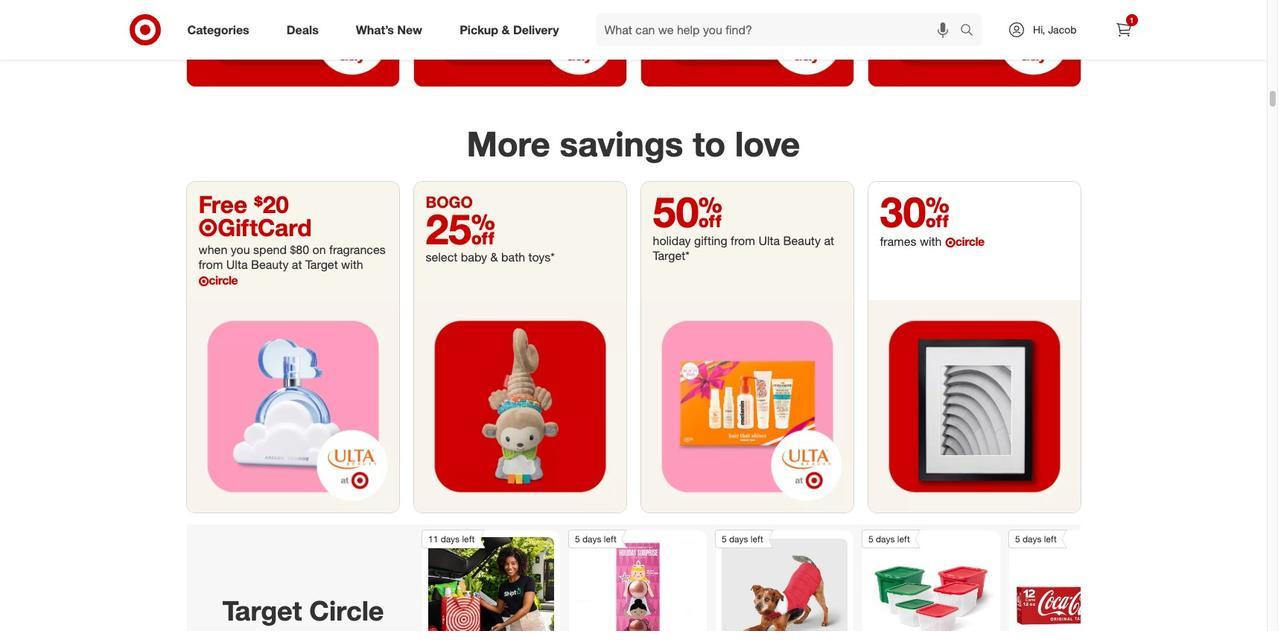 Task type: locate. For each thing, give the bounding box(es) containing it.
5 days left
[[575, 533, 616, 544], [722, 533, 763, 544], [869, 533, 910, 544], [1015, 533, 1057, 544]]

1 vertical spatial with
[[341, 257, 363, 272]]

1 vertical spatial at
[[292, 257, 302, 272]]

you down ¬giftcard
[[231, 242, 250, 257]]

1 horizontal spatial circle
[[956, 234, 985, 249]]

savings
[[560, 123, 684, 165]]

holiday
[[653, 234, 691, 248]]

target
[[305, 257, 338, 272], [222, 595, 302, 627]]

delivery
[[513, 22, 559, 37]]

50
[[653, 187, 723, 237]]

1 5 days left from the left
[[575, 533, 616, 544]]

ulta inside 50 holiday gifting from ulta beauty at target*
[[759, 234, 780, 248]]

1 horizontal spatial &
[[502, 22, 510, 37]]

1 horizontal spatial at
[[825, 234, 835, 248]]

circle
[[956, 234, 985, 249], [209, 272, 238, 287]]

3 days from the left
[[729, 533, 748, 544]]

0 horizontal spatial circle
[[209, 272, 238, 287]]

free
[[199, 190, 247, 219]]

1 vertical spatial ulta
[[226, 257, 248, 272]]

you inside target circle offers for you
[[342, 625, 388, 631]]

& right pickup
[[502, 22, 510, 37]]

what's
[[356, 22, 394, 37]]

with right 'frames'
[[920, 234, 942, 249]]

2 ulta beauty at target image from the left
[[641, 300, 854, 512]]

free $20 ¬giftcard when you spend $80 on fragrances from ulta beauty at target with circle
[[199, 190, 386, 287]]

ulta beauty at target image for free
[[187, 300, 399, 512]]

1 horizontal spatial you
[[342, 625, 388, 631]]

0 horizontal spatial from
[[199, 257, 223, 272]]

5 left from the left
[[1044, 533, 1057, 544]]

you right for
[[342, 625, 388, 631]]

left
[[462, 533, 475, 544], [604, 533, 616, 544], [751, 533, 763, 544], [897, 533, 910, 544], [1044, 533, 1057, 544]]

3 5 from the left
[[869, 533, 874, 544]]

1 vertical spatial from
[[199, 257, 223, 272]]

1 horizontal spatial from
[[731, 234, 756, 248]]

circle right frames with at the top of the page
[[956, 234, 985, 249]]

11
[[428, 533, 438, 544]]

hi,
[[1034, 23, 1046, 36]]

0 vertical spatial you
[[231, 242, 250, 257]]

ulta left the spend
[[226, 257, 248, 272]]

love
[[735, 123, 801, 165]]

to
[[693, 123, 726, 165]]

1 horizontal spatial target
[[305, 257, 338, 272]]

1 link
[[1108, 13, 1141, 46]]

& left bath
[[491, 250, 498, 265]]

$80
[[290, 242, 309, 257]]

at inside free $20 ¬giftcard when you spend $80 on fragrances from ulta beauty at target with circle
[[292, 257, 302, 272]]

1 horizontal spatial ulta
[[759, 234, 780, 248]]

0 horizontal spatial beauty
[[251, 257, 289, 272]]

categories link
[[175, 13, 268, 46]]

0 vertical spatial from
[[731, 234, 756, 248]]

0 horizontal spatial you
[[231, 242, 250, 257]]

1 5 from the left
[[575, 533, 580, 544]]

on
[[313, 242, 326, 257]]

0 horizontal spatial ulta beauty at target image
[[187, 300, 399, 512]]

1 vertical spatial circle
[[209, 272, 238, 287]]

0 vertical spatial at
[[825, 234, 835, 248]]

1 vertical spatial target
[[222, 595, 302, 627]]

toys*
[[529, 250, 555, 265]]

ulta beauty at target image for 50
[[641, 300, 854, 512]]

beauty
[[784, 234, 821, 248], [251, 257, 289, 272]]

target*
[[653, 248, 690, 263]]

0 vertical spatial &
[[502, 22, 510, 37]]

0 horizontal spatial with
[[341, 257, 363, 272]]

fragrances
[[329, 242, 386, 257]]

categories
[[187, 22, 249, 37]]

for
[[299, 625, 334, 631]]

1 horizontal spatial ulta beauty at target image
[[641, 300, 854, 512]]

frames with
[[880, 234, 946, 249]]

at
[[825, 234, 835, 248], [292, 257, 302, 272]]

ulta right gifting in the top right of the page
[[759, 234, 780, 248]]

0 vertical spatial target
[[305, 257, 338, 272]]

5
[[575, 533, 580, 544], [722, 533, 727, 544], [869, 533, 874, 544], [1015, 533, 1020, 544]]

0 horizontal spatial &
[[491, 250, 498, 265]]

deals
[[287, 22, 319, 37]]

at left 'frames'
[[825, 234, 835, 248]]

you
[[231, 242, 250, 257], [342, 625, 388, 631]]

0 horizontal spatial target
[[222, 595, 302, 627]]

0 vertical spatial ulta
[[759, 234, 780, 248]]

3 5 days left from the left
[[869, 533, 910, 544]]

1 vertical spatial you
[[342, 625, 388, 631]]

offers
[[218, 625, 292, 631]]

0 vertical spatial beauty
[[784, 234, 821, 248]]

0 horizontal spatial at
[[292, 257, 302, 272]]

hi, jacob
[[1034, 23, 1077, 36]]

with inside free $20 ¬giftcard when you spend $80 on fragrances from ulta beauty at target with circle
[[341, 257, 363, 272]]

from right gifting in the top right of the page
[[731, 234, 756, 248]]

3 left from the left
[[751, 533, 763, 544]]

ulta
[[759, 234, 780, 248], [226, 257, 248, 272]]

days
[[441, 533, 459, 544], [582, 533, 601, 544], [729, 533, 748, 544], [876, 533, 895, 544], [1023, 533, 1042, 544]]

&
[[502, 22, 510, 37], [491, 250, 498, 265]]

1 vertical spatial beauty
[[251, 257, 289, 272]]

frames
[[880, 234, 917, 249]]

new
[[397, 22, 423, 37]]

target inside target circle offers for you
[[222, 595, 302, 627]]

from down ¬giftcard
[[199, 257, 223, 272]]

5 days from the left
[[1023, 533, 1042, 544]]

select
[[426, 250, 458, 265]]

with right the on
[[341, 257, 363, 272]]

from
[[731, 234, 756, 248], [199, 257, 223, 272]]

1 horizontal spatial with
[[920, 234, 942, 249]]

target circle offers for you
[[218, 595, 388, 631]]

2 left from the left
[[604, 533, 616, 544]]

1 left from the left
[[462, 533, 475, 544]]

spend
[[253, 242, 287, 257]]

0 horizontal spatial ulta
[[226, 257, 248, 272]]

deals link
[[274, 13, 337, 46]]

with
[[920, 234, 942, 249], [341, 257, 363, 272]]

ulta beauty at target image
[[187, 300, 399, 512], [641, 300, 854, 512]]

1 ulta beauty at target image from the left
[[187, 300, 399, 512]]

circle down when
[[209, 272, 238, 287]]

1 horizontal spatial beauty
[[784, 234, 821, 248]]

$20
[[254, 190, 289, 219]]

you inside free $20 ¬giftcard when you spend $80 on fragrances from ulta beauty at target with circle
[[231, 242, 250, 257]]

beauty inside free $20 ¬giftcard when you spend $80 on fragrances from ulta beauty at target with circle
[[251, 257, 289, 272]]

at left the on
[[292, 257, 302, 272]]



Task type: vqa. For each thing, say whether or not it's contained in the screenshot.
"you" to the bottom
yes



Task type: describe. For each thing, give the bounding box(es) containing it.
you for when
[[231, 242, 250, 257]]

pickup
[[460, 22, 499, 37]]

2 5 from the left
[[722, 533, 727, 544]]

what's new
[[356, 22, 423, 37]]

circle
[[309, 595, 384, 627]]

11 days left
[[428, 533, 475, 544]]

circle inside free $20 ¬giftcard when you spend $80 on fragrances from ulta beauty at target with circle
[[209, 272, 238, 287]]

beauty inside 50 holiday gifting from ulta beauty at target*
[[784, 234, 821, 248]]

0 vertical spatial with
[[920, 234, 942, 249]]

what's new link
[[343, 13, 441, 46]]

jacob
[[1049, 23, 1077, 36]]

target inside free $20 ¬giftcard when you spend $80 on fragrances from ulta beauty at target with circle
[[305, 257, 338, 272]]

select baby & bath toys*
[[426, 250, 555, 265]]

bogo
[[426, 193, 473, 212]]

30
[[880, 187, 950, 237]]

4 days from the left
[[876, 533, 895, 544]]

pickup & delivery
[[460, 22, 559, 37]]

you for for
[[342, 625, 388, 631]]

1 days from the left
[[441, 533, 459, 544]]

from inside 50 holiday gifting from ulta beauty at target*
[[731, 234, 756, 248]]

when
[[199, 242, 228, 257]]

more savings to love
[[467, 123, 801, 165]]

2 days from the left
[[582, 533, 601, 544]]

1 vertical spatial &
[[491, 250, 498, 265]]

2 5 days left from the left
[[722, 533, 763, 544]]

baby
[[461, 250, 487, 265]]

ulta inside free $20 ¬giftcard when you spend $80 on fragrances from ulta beauty at target with circle
[[226, 257, 248, 272]]

What can we help you find? suggestions appear below search field
[[596, 13, 964, 46]]

1
[[1130, 16, 1134, 25]]

gifting
[[695, 234, 728, 248]]

bath
[[502, 250, 525, 265]]

pickup & delivery link
[[447, 13, 578, 46]]

& inside the pickup & delivery link
[[502, 22, 510, 37]]

4 5 from the left
[[1015, 533, 1020, 544]]

4 5 days left from the left
[[1015, 533, 1057, 544]]

25
[[426, 203, 496, 254]]

4 left from the left
[[897, 533, 910, 544]]

more
[[467, 123, 551, 165]]

search button
[[954, 13, 990, 49]]

from inside free $20 ¬giftcard when you spend $80 on fragrances from ulta beauty at target with circle
[[199, 257, 223, 272]]

0 vertical spatial circle
[[956, 234, 985, 249]]

50 holiday gifting from ulta beauty at target*
[[653, 187, 835, 263]]

search
[[954, 24, 990, 38]]

at inside 50 holiday gifting from ulta beauty at target*
[[825, 234, 835, 248]]

¬giftcard
[[199, 213, 312, 241]]



